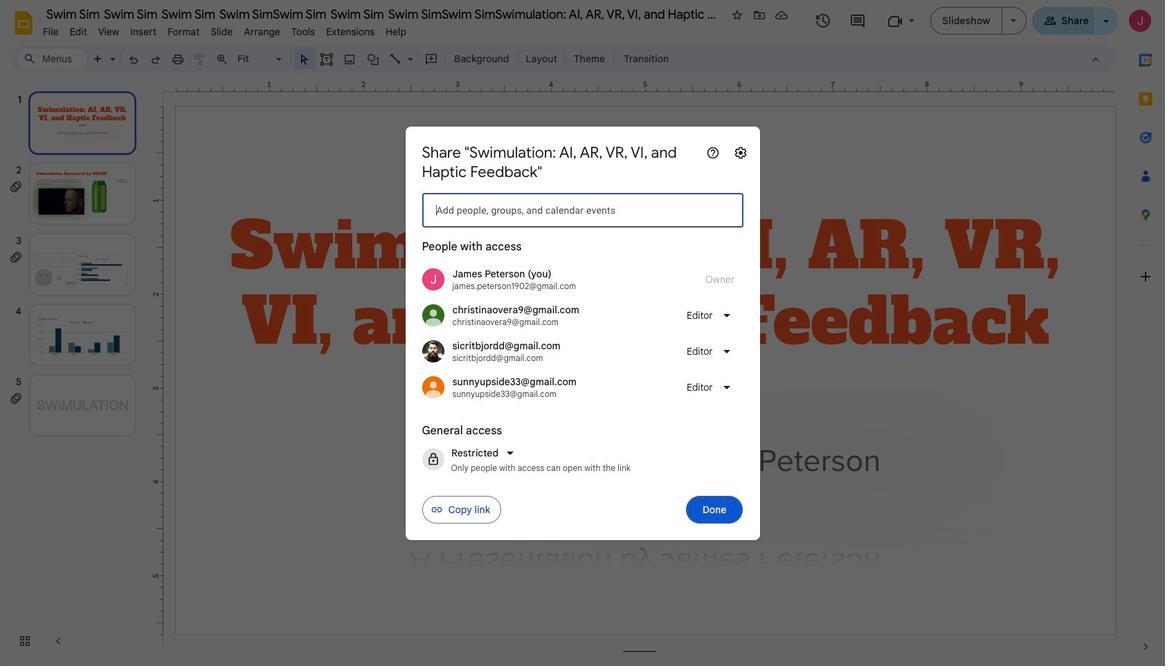 Task type: describe. For each thing, give the bounding box(es) containing it.
Star checkbox
[[728, 6, 747, 25]]

paint format image
[[193, 53, 207, 66]]

zoom image
[[215, 53, 229, 66]]

show all comments image
[[849, 13, 866, 29]]

add comment (⌘+option+m) image
[[424, 53, 438, 66]]

Menus field
[[17, 49, 87, 69]]

hide the menus (ctrl+shift+f) image
[[1089, 53, 1103, 66]]

tab list inside menu bar banner
[[1126, 41, 1165, 628]]

star image
[[730, 8, 744, 22]]

print (⌘p) image
[[171, 53, 185, 66]]

document status: saved to drive. image
[[775, 8, 789, 22]]

last edit was on october 30, 2023 image
[[815, 12, 832, 29]]

redo (⌘y) image
[[149, 53, 163, 66]]



Task type: locate. For each thing, give the bounding box(es) containing it.
text box image
[[320, 53, 334, 66]]

main toolbar
[[86, 48, 676, 69]]

line image
[[389, 53, 403, 66]]

share. shared with 3 people. image
[[1044, 14, 1056, 27]]

undo (⌘z) image
[[127, 53, 141, 66]]

select (esc) image
[[298, 53, 312, 66]]

Rename text field
[[37, 6, 726, 22]]

new slide (ctrl+m) image
[[91, 53, 105, 66]]

tab list
[[1126, 41, 1165, 628]]

application
[[0, 0, 1165, 667]]

menu bar inside menu bar banner
[[37, 18, 412, 41]]

menu bar banner
[[0, 0, 1165, 667]]

menu bar
[[37, 18, 412, 41]]

navigation
[[0, 78, 152, 667]]

slides home image
[[11, 10, 36, 35]]

move image
[[753, 8, 766, 22]]



Task type: vqa. For each thing, say whether or not it's contained in the screenshot.
Last edit was on October 30, 2023 ICON
yes



